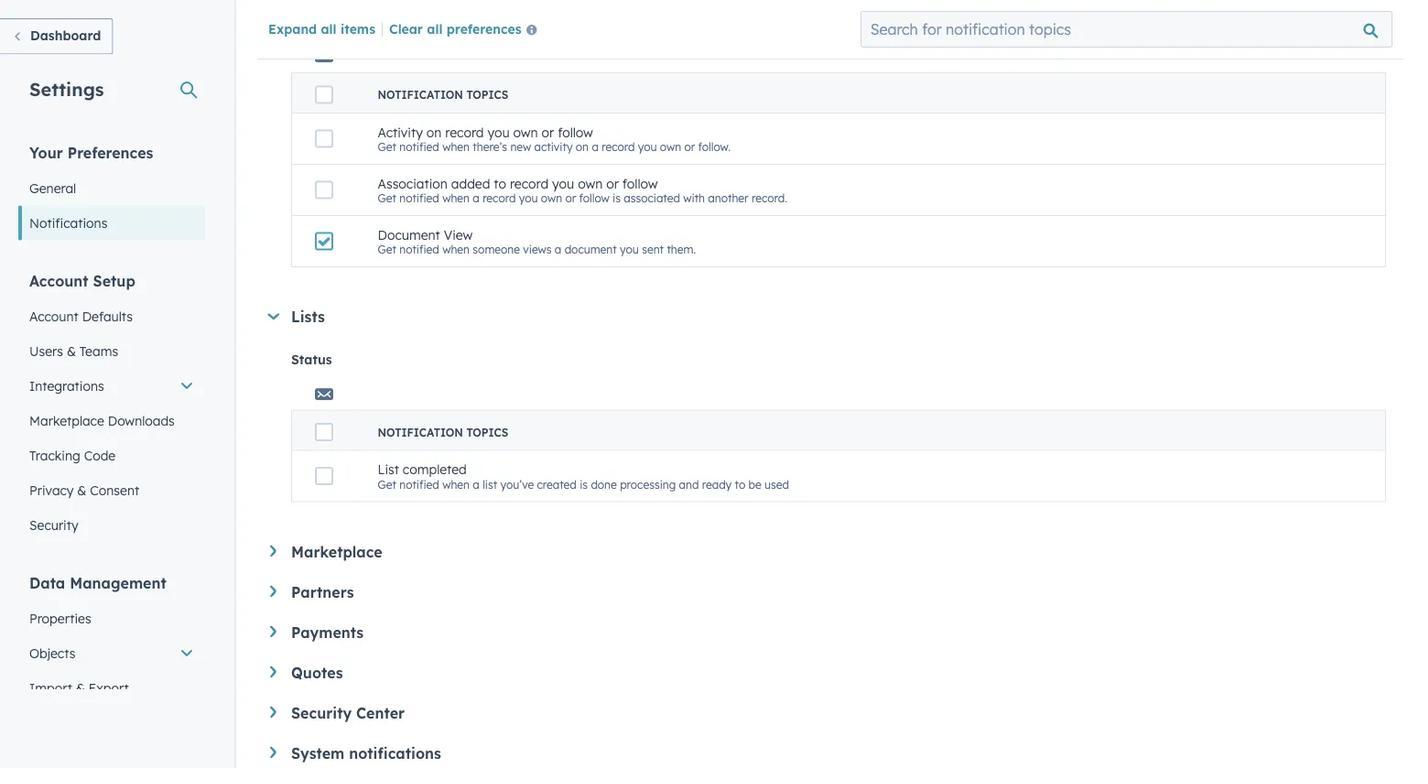 Task type: describe. For each thing, give the bounding box(es) containing it.
list
[[378, 461, 399, 477]]

ready
[[702, 477, 732, 491]]

data management element
[[18, 573, 205, 740]]

there's
[[473, 140, 507, 154]]

system notifications button
[[270, 744, 1386, 762]]

activity
[[534, 140, 573, 154]]

record up someone
[[483, 191, 516, 205]]

association added to record you own or follow get notified when a record you own or follow is associated with another record.
[[378, 175, 787, 205]]

them.
[[667, 242, 696, 256]]

payments button
[[270, 623, 1386, 641]]

data management
[[29, 574, 166, 592]]

all for clear
[[427, 20, 443, 36]]

system
[[291, 744, 345, 762]]

tracking
[[29, 447, 80, 463]]

topics for status
[[466, 425, 508, 439]]

done
[[591, 477, 617, 491]]

a inside document view get notified when someone views a document you sent them.
[[555, 242, 562, 256]]

follow inside 'activity on record you own or follow get notified when there's new activity on a record you own or follow.'
[[558, 124, 593, 140]]

notification for record updates
[[378, 88, 463, 102]]

clear
[[389, 20, 423, 36]]

expand all items button
[[268, 20, 375, 36]]

processing
[[620, 477, 676, 491]]

your preferences
[[29, 143, 153, 162]]

properties
[[29, 610, 91, 626]]

consent
[[90, 482, 139, 498]]

dashboard link
[[0, 18, 113, 54]]

to inside association added to record you own or follow get notified when a record you own or follow is associated with another record.
[[494, 175, 506, 191]]

document
[[378, 226, 440, 242]]

objects
[[29, 645, 75, 661]]

properties link
[[18, 601, 205, 636]]

partners button
[[270, 583, 1386, 601]]

view
[[444, 226, 473, 242]]

account defaults link
[[18, 299, 205, 334]]

users & teams
[[29, 343, 118, 359]]

get inside 'activity on record you own or follow get notified when there's new activity on a record you own or follow.'
[[378, 140, 396, 154]]

Search for notification topics search field
[[861, 11, 1393, 48]]

record
[[291, 14, 336, 30]]

created
[[537, 477, 577, 491]]

account setup element
[[18, 271, 205, 543]]

lists
[[291, 308, 325, 326]]

caret image for security center
[[270, 706, 277, 718]]

with
[[683, 191, 705, 205]]

notifications link
[[18, 206, 205, 240]]

& for teams
[[67, 343, 76, 359]]

or right the new
[[542, 124, 554, 140]]

notification topics for status
[[378, 425, 508, 439]]

partners
[[291, 583, 354, 601]]

completed
[[403, 461, 467, 477]]

your
[[29, 143, 63, 162]]

general
[[29, 180, 76, 196]]

account for account defaults
[[29, 308, 79, 324]]

notification for status
[[378, 425, 463, 439]]

a inside the 'list completed get notified when a list you've created is done processing and ready to be used'
[[473, 477, 480, 491]]

marketplace for marketplace downloads
[[29, 412, 104, 429]]

when inside the 'list completed get notified when a list you've created is done processing and ready to be used'
[[442, 477, 470, 491]]

sent
[[642, 242, 664, 256]]

document
[[565, 242, 617, 256]]

objects button
[[18, 636, 205, 671]]

topics for record updates
[[466, 88, 508, 102]]

own left follow. on the top
[[660, 140, 681, 154]]

expand all items
[[268, 20, 375, 36]]

users
[[29, 343, 63, 359]]

notified inside the 'list completed get notified when a list you've created is done processing and ready to be used'
[[399, 477, 439, 491]]

follow.
[[698, 140, 731, 154]]

account for account setup
[[29, 271, 88, 290]]

another
[[708, 191, 749, 205]]

items
[[341, 20, 375, 36]]

notified inside document view get notified when someone views a document you sent them.
[[399, 242, 439, 256]]

or down activity
[[565, 191, 576, 205]]

new
[[510, 140, 531, 154]]

privacy & consent
[[29, 482, 139, 498]]

own right there's
[[513, 124, 538, 140]]

integrations
[[29, 378, 104, 394]]

a inside association added to record you own or follow get notified when a record you own or follow is associated with another record.
[[473, 191, 480, 205]]

users & teams link
[[18, 334, 205, 369]]

import
[[29, 680, 72, 696]]

privacy & consent link
[[18, 473, 205, 508]]

be
[[749, 477, 762, 491]]

security center
[[291, 704, 405, 722]]

settings
[[29, 77, 104, 100]]

marketplace for marketplace
[[291, 543, 382, 561]]

association
[[378, 175, 448, 191]]

caret image for partners
[[270, 586, 277, 597]]

updates
[[340, 14, 392, 30]]

tracking code
[[29, 447, 116, 463]]

marketplace downloads link
[[18, 403, 205, 438]]

own down 'activity on record you own or follow get notified when there's new activity on a record you own or follow.'
[[578, 175, 603, 191]]

or left associated
[[606, 175, 619, 191]]

clear all preferences
[[389, 20, 522, 36]]

is inside the 'list completed get notified when a list you've created is done processing and ready to be used'
[[580, 477, 588, 491]]

teams
[[80, 343, 118, 359]]

record up added on the top
[[445, 124, 484, 140]]

notification topics for record updates
[[378, 88, 508, 102]]

management
[[70, 574, 166, 592]]



Task type: locate. For each thing, give the bounding box(es) containing it.
0 horizontal spatial marketplace
[[29, 412, 104, 429]]

caret image inside payments dropdown button
[[270, 626, 277, 638]]

notified left view
[[399, 242, 439, 256]]

caret image inside security center dropdown button
[[270, 706, 277, 718]]

1 when from the top
[[442, 140, 470, 154]]

when inside association added to record you own or follow get notified when a record you own or follow is associated with another record.
[[442, 191, 470, 205]]

import & export link
[[18, 671, 205, 705]]

get inside association added to record you own or follow get notified when a record you own or follow is associated with another record.
[[378, 191, 396, 205]]

is left associated
[[613, 191, 621, 205]]

to right added on the top
[[494, 175, 506, 191]]

dashboard
[[30, 27, 101, 43]]

notifications
[[349, 744, 441, 762]]

when inside 'activity on record you own or follow get notified when there's new activity on a record you own or follow.'
[[442, 140, 470, 154]]

2 when from the top
[[442, 191, 470, 205]]

activity
[[378, 124, 423, 140]]

when
[[442, 140, 470, 154], [442, 191, 470, 205], [442, 242, 470, 256], [442, 477, 470, 491]]

notified up document
[[399, 191, 439, 205]]

record up association added to record you own or follow get notified when a record you own or follow is associated with another record.
[[602, 140, 635, 154]]

notification
[[378, 88, 463, 102], [378, 425, 463, 439]]

caret image
[[270, 545, 277, 557], [270, 586, 277, 597], [270, 626, 277, 638]]

security for security center
[[291, 704, 352, 722]]

topics
[[466, 88, 508, 102], [466, 425, 508, 439]]

or left follow. on the top
[[684, 140, 695, 154]]

0 horizontal spatial on
[[426, 124, 442, 140]]

& inside "link"
[[76, 680, 85, 696]]

1 vertical spatial topics
[[466, 425, 508, 439]]

you left sent
[[620, 242, 639, 256]]

security down privacy at the left bottom of page
[[29, 517, 78, 533]]

3 caret image from the top
[[270, 626, 277, 638]]

when left list
[[442, 477, 470, 491]]

own up document view get notified when someone views a document you sent them.
[[541, 191, 562, 205]]

2 notified from the top
[[399, 191, 439, 205]]

1 horizontal spatial security
[[291, 704, 352, 722]]

0 vertical spatial is
[[613, 191, 621, 205]]

1 vertical spatial to
[[735, 477, 746, 491]]

caret image inside marketplace dropdown button
[[270, 545, 277, 557]]

4 when from the top
[[442, 477, 470, 491]]

when up view
[[442, 191, 470, 205]]

caret image inside lists dropdown button
[[268, 313, 279, 320]]

activity on record you own or follow get notified when there's new activity on a record you own or follow.
[[378, 124, 731, 154]]

get down association
[[378, 242, 396, 256]]

when left someone
[[442, 242, 470, 256]]

security center button
[[270, 704, 1386, 722]]

account setup
[[29, 271, 135, 290]]

a left list
[[473, 477, 480, 491]]

notified inside 'activity on record you own or follow get notified when there's new activity on a record you own or follow.'
[[399, 140, 439, 154]]

record.
[[752, 191, 787, 205]]

caret image for payments
[[270, 626, 277, 638]]

account
[[29, 271, 88, 290], [29, 308, 79, 324]]

notified inside association added to record you own or follow get notified when a record you own or follow is associated with another record.
[[399, 191, 439, 205]]

1 horizontal spatial on
[[576, 140, 589, 154]]

notified
[[399, 140, 439, 154], [399, 191, 439, 205], [399, 242, 439, 256], [399, 477, 439, 491]]

caret image left quotes
[[270, 666, 277, 678]]

& for export
[[76, 680, 85, 696]]

1 vertical spatial security
[[291, 704, 352, 722]]

all
[[321, 20, 337, 36], [427, 20, 443, 36]]

get inside the 'list completed get notified when a list you've created is done processing and ready to be used'
[[378, 477, 396, 491]]

record down the new
[[510, 175, 549, 191]]

2 topics from the top
[[466, 425, 508, 439]]

1 horizontal spatial to
[[735, 477, 746, 491]]

preferences
[[67, 143, 153, 162]]

3 notified from the top
[[399, 242, 439, 256]]

2 all from the left
[[427, 20, 443, 36]]

1 horizontal spatial is
[[613, 191, 621, 205]]

a right activity
[[592, 140, 599, 154]]

get inside document view get notified when someone views a document you sent them.
[[378, 242, 396, 256]]

0 vertical spatial topics
[[466, 88, 508, 102]]

2 notification topics from the top
[[378, 425, 508, 439]]

security up system
[[291, 704, 352, 722]]

&
[[67, 343, 76, 359], [77, 482, 86, 498], [76, 680, 85, 696]]

account defaults
[[29, 308, 133, 324]]

views
[[523, 242, 552, 256]]

you down activity
[[552, 175, 574, 191]]

4 get from the top
[[378, 477, 396, 491]]

1 topics from the top
[[466, 88, 508, 102]]

a up view
[[473, 191, 480, 205]]

0 horizontal spatial all
[[321, 20, 337, 36]]

tracking code link
[[18, 438, 205, 473]]

marketplace downloads
[[29, 412, 175, 429]]

all right clear
[[427, 20, 443, 36]]

1 vertical spatial caret image
[[270, 586, 277, 597]]

1 vertical spatial is
[[580, 477, 588, 491]]

status
[[291, 352, 332, 368]]

caret image inside system notifications dropdown button
[[270, 747, 277, 758]]

2 get from the top
[[378, 191, 396, 205]]

preferences
[[447, 20, 522, 36]]

& right privacy at the left bottom of page
[[77, 482, 86, 498]]

setup
[[93, 271, 135, 290]]

added
[[451, 175, 490, 191]]

1 caret image from the top
[[270, 545, 277, 557]]

0 vertical spatial notification topics
[[378, 88, 508, 102]]

when left there's
[[442, 140, 470, 154]]

expand
[[268, 20, 317, 36]]

marketplace inside account setup element
[[29, 412, 104, 429]]

own
[[513, 124, 538, 140], [660, 140, 681, 154], [578, 175, 603, 191], [541, 191, 562, 205]]

you've
[[500, 477, 534, 491]]

security for security
[[29, 517, 78, 533]]

marketplace up partners on the bottom
[[291, 543, 382, 561]]

1 get from the top
[[378, 140, 396, 154]]

is left done
[[580, 477, 588, 491]]

get left completed
[[378, 477, 396, 491]]

import & export
[[29, 680, 129, 696]]

1 horizontal spatial marketplace
[[291, 543, 382, 561]]

& right users
[[67, 343, 76, 359]]

caret image
[[268, 313, 279, 320], [270, 666, 277, 678], [270, 706, 277, 718], [270, 747, 277, 758]]

get up document
[[378, 191, 396, 205]]

4 notified from the top
[[399, 477, 439, 491]]

caret image inside quotes dropdown button
[[270, 666, 277, 678]]

3 when from the top
[[442, 242, 470, 256]]

you inside document view get notified when someone views a document you sent them.
[[620, 242, 639, 256]]

quotes button
[[270, 663, 1386, 682]]

all for expand
[[321, 20, 337, 36]]

0 vertical spatial caret image
[[270, 545, 277, 557]]

2 notification from the top
[[378, 425, 463, 439]]

clear all preferences button
[[389, 19, 544, 41]]

a
[[592, 140, 599, 154], [473, 191, 480, 205], [555, 242, 562, 256], [473, 477, 480, 491]]

1 notified from the top
[[399, 140, 439, 154]]

used
[[765, 477, 789, 491]]

code
[[84, 447, 116, 463]]

notifications
[[29, 215, 107, 231]]

topics up list
[[466, 425, 508, 439]]

& for consent
[[77, 482, 86, 498]]

1 vertical spatial marketplace
[[291, 543, 382, 561]]

notification topics up activity
[[378, 88, 508, 102]]

account up users
[[29, 308, 79, 324]]

integrations button
[[18, 369, 205, 403]]

1 all from the left
[[321, 20, 337, 36]]

is
[[613, 191, 621, 205], [580, 477, 588, 491]]

caret image for system notifications
[[270, 747, 277, 758]]

you up document view get notified when someone views a document you sent them.
[[519, 191, 538, 205]]

document view get notified when someone views a document you sent them.
[[378, 226, 696, 256]]

center
[[356, 704, 405, 722]]

notified right "list"
[[399, 477, 439, 491]]

2 account from the top
[[29, 308, 79, 324]]

caret image left security center
[[270, 706, 277, 718]]

caret image for marketplace
[[270, 545, 277, 557]]

1 notification topics from the top
[[378, 88, 508, 102]]

2 vertical spatial &
[[76, 680, 85, 696]]

export
[[89, 680, 129, 696]]

0 horizontal spatial to
[[494, 175, 506, 191]]

caret image left the lists
[[268, 313, 279, 320]]

0 vertical spatial notification
[[378, 88, 463, 102]]

& left export at the bottom of the page
[[76, 680, 85, 696]]

all inside button
[[427, 20, 443, 36]]

0 vertical spatial &
[[67, 343, 76, 359]]

1 horizontal spatial all
[[427, 20, 443, 36]]

1 account from the top
[[29, 271, 88, 290]]

someone
[[473, 242, 520, 256]]

0 vertical spatial security
[[29, 517, 78, 533]]

defaults
[[82, 308, 133, 324]]

caret image for quotes
[[270, 666, 277, 678]]

follow left with
[[622, 175, 658, 191]]

follow right the new
[[558, 124, 593, 140]]

notification topics up completed
[[378, 425, 508, 439]]

record
[[445, 124, 484, 140], [602, 140, 635, 154], [510, 175, 549, 191], [483, 191, 516, 205]]

1 vertical spatial account
[[29, 308, 79, 324]]

you
[[488, 124, 510, 140], [638, 140, 657, 154], [552, 175, 574, 191], [519, 191, 538, 205], [620, 242, 639, 256]]

0 horizontal spatial is
[[580, 477, 588, 491]]

all left 'items'
[[321, 20, 337, 36]]

is inside association added to record you own or follow get notified when a record you own or follow is associated with another record.
[[613, 191, 621, 205]]

follow up document
[[579, 191, 610, 205]]

0 horizontal spatial security
[[29, 517, 78, 533]]

to
[[494, 175, 506, 191], [735, 477, 746, 491]]

to inside the 'list completed get notified when a list you've created is done processing and ready to be used'
[[735, 477, 746, 491]]

quotes
[[291, 663, 343, 682]]

1 notification from the top
[[378, 88, 463, 102]]

0 vertical spatial to
[[494, 175, 506, 191]]

to left be
[[735, 477, 746, 491]]

list
[[483, 477, 497, 491]]

get up association
[[378, 140, 396, 154]]

caret image inside partners dropdown button
[[270, 586, 277, 597]]

caret image for lists
[[268, 313, 279, 320]]

and
[[679, 477, 699, 491]]

list completed get notified when a list you've created is done processing and ready to be used
[[378, 461, 789, 491]]

2 vertical spatial caret image
[[270, 626, 277, 638]]

account up account defaults
[[29, 271, 88, 290]]

marketplace
[[29, 412, 104, 429], [291, 543, 382, 561]]

security
[[29, 517, 78, 533], [291, 704, 352, 722]]

payments
[[291, 623, 364, 641]]

marketplace down 'integrations'
[[29, 412, 104, 429]]

security inside account setup element
[[29, 517, 78, 533]]

caret image left system
[[270, 747, 277, 758]]

a inside 'activity on record you own or follow get notified when there's new activity on a record you own or follow.'
[[592, 140, 599, 154]]

security link
[[18, 508, 205, 543]]

your preferences element
[[18, 142, 205, 240]]

downloads
[[108, 412, 175, 429]]

you up associated
[[638, 140, 657, 154]]

privacy
[[29, 482, 74, 498]]

1 vertical spatial notification
[[378, 425, 463, 439]]

0 vertical spatial marketplace
[[29, 412, 104, 429]]

1 vertical spatial &
[[77, 482, 86, 498]]

record updates
[[291, 14, 392, 30]]

lists button
[[267, 308, 1386, 326]]

marketplace button
[[270, 543, 1386, 561]]

3 get from the top
[[378, 242, 396, 256]]

when inside document view get notified when someone views a document you sent them.
[[442, 242, 470, 256]]

system notifications
[[291, 744, 441, 762]]

0 vertical spatial account
[[29, 271, 88, 290]]

associated
[[624, 191, 680, 205]]

notification up activity
[[378, 88, 463, 102]]

you left the new
[[488, 124, 510, 140]]

notified up association
[[399, 140, 439, 154]]

notification up completed
[[378, 425, 463, 439]]

data
[[29, 574, 65, 592]]

1 vertical spatial notification topics
[[378, 425, 508, 439]]

a right views
[[555, 242, 562, 256]]

general link
[[18, 171, 205, 206]]

2 caret image from the top
[[270, 586, 277, 597]]

topics up there's
[[466, 88, 508, 102]]



Task type: vqa. For each thing, say whether or not it's contained in the screenshot.
CLOSED
no



